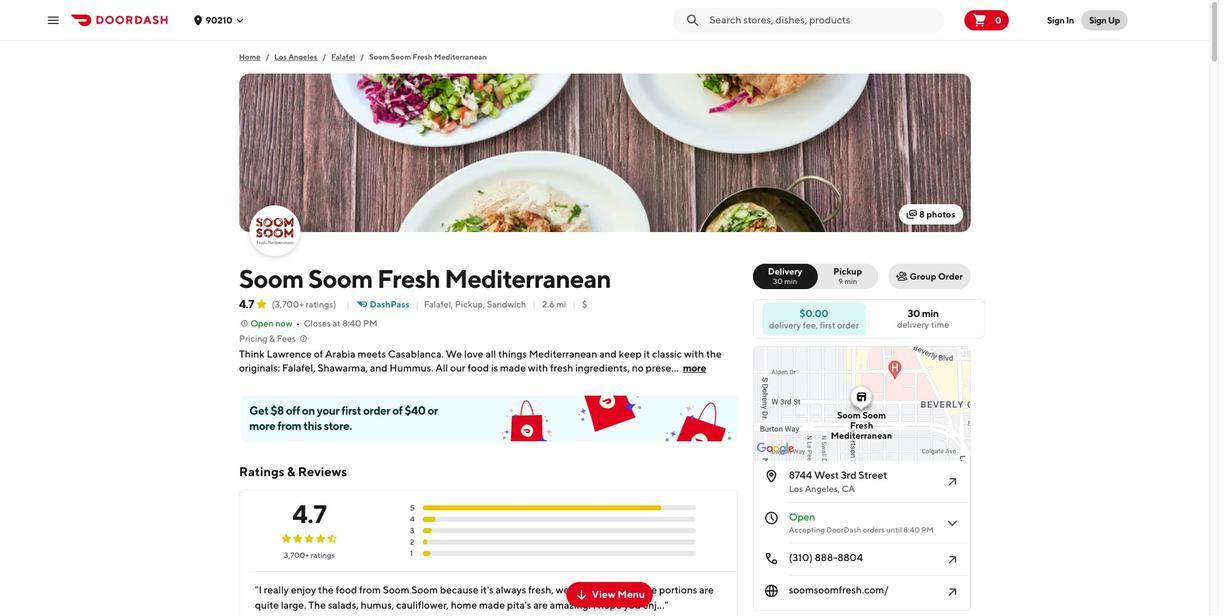 Task type: locate. For each thing, give the bounding box(es) containing it.
delivery
[[897, 320, 929, 330], [769, 320, 801, 331]]

min down group order button
[[922, 308, 939, 320]]

1 expand store hours image from the top
[[945, 403, 960, 418]]

until
[[886, 526, 902, 535]]

street
[[859, 470, 887, 482]]

/ right the home
[[266, 52, 269, 62]]

1 vertical spatial 8:40
[[904, 526, 920, 535]]

1 horizontal spatial delivery
[[897, 320, 929, 330]]

1 horizontal spatial order
[[837, 320, 859, 331]]

2 / from the left
[[322, 52, 326, 62]]

order right fee,
[[837, 320, 859, 331]]

" "
[[255, 585, 668, 612]]

0 horizontal spatial pm
[[363, 319, 378, 329]]

sign for sign up
[[1089, 15, 1107, 25]]

map region
[[618, 289, 1106, 614]]

0 horizontal spatial &
[[269, 334, 275, 344]]

think
[[239, 349, 265, 361]]

0 vertical spatial with
[[684, 349, 704, 361]]

1 vertical spatial falafel,
[[282, 363, 316, 375]]

3 / from the left
[[360, 52, 364, 62]]

more right prese… on the right of the page
[[683, 363, 706, 375]]

1 horizontal spatial open
[[789, 512, 815, 524]]

0 horizontal spatial open
[[251, 319, 274, 329]]

think lawrence of arabia meets casablanca. we love all things mediterranean and keep it classic with the originals: falafel, shawarma, and hummus. all our food is made with fresh ingredients, no prese…
[[239, 349, 724, 375]]

0 vertical spatial order
[[837, 320, 859, 331]]

0 vertical spatial falafel,
[[424, 300, 453, 310]]

8:40 inside open accepting doordash orders until 8:40 pm
[[904, 526, 920, 535]]

delivery left time
[[897, 320, 929, 330]]

our
[[450, 363, 466, 375]]

&
[[269, 334, 275, 344], [287, 465, 295, 479]]

sign for sign in
[[1047, 15, 1065, 25]]

1 vertical spatial more
[[249, 420, 275, 433]]

los
[[274, 52, 287, 62], [789, 485, 803, 495]]

sign
[[1047, 15, 1065, 25], [1089, 15, 1107, 25]]

pm
[[363, 319, 378, 329], [921, 526, 934, 535]]

8:40 right at on the bottom left of the page
[[342, 319, 361, 329]]

of left the arabia
[[314, 349, 323, 361]]

4.7 up the open now
[[239, 298, 254, 311]]

view menu
[[592, 589, 645, 601]]

1 horizontal spatial 4.7
[[292, 500, 327, 530]]

1 vertical spatial open
[[789, 512, 815, 524]]

0 horizontal spatial with
[[528, 363, 548, 375]]

casablanca.
[[388, 349, 444, 361]]

1 horizontal spatial first
[[820, 320, 835, 331]]

1 vertical spatial first
[[341, 404, 361, 418]]

2 delivery from the left
[[769, 320, 801, 331]]

classic
[[652, 349, 682, 361]]

dashpass |
[[370, 300, 419, 310]]

| left the "$"
[[573, 300, 576, 310]]

soom soom fresh mediterranean image
[[239, 74, 971, 232], [251, 207, 299, 255]]

pickup 9 min
[[833, 267, 862, 286]]

1 horizontal spatial falafel,
[[424, 300, 453, 310]]

0 horizontal spatial more
[[249, 420, 275, 433]]

/ right falafel
[[360, 52, 364, 62]]

& inside button
[[269, 334, 275, 344]]

order methods option group
[[753, 264, 878, 290]]

with up more button
[[684, 349, 704, 361]]

sign left up
[[1089, 15, 1107, 25]]

things
[[498, 349, 527, 361]]

0 vertical spatial first
[[820, 320, 835, 331]]

of left $40
[[392, 404, 403, 418]]

1 horizontal spatial pm
[[921, 526, 934, 535]]

arabia
[[325, 349, 356, 361]]

None radio
[[753, 264, 818, 290], [810, 264, 878, 290], [753, 264, 818, 290], [810, 264, 878, 290]]

delivery left fee,
[[769, 320, 801, 331]]

• closes at 8:40 pm
[[296, 319, 378, 329]]

0 vertical spatial pm
[[363, 319, 378, 329]]

1 vertical spatial and
[[370, 363, 388, 375]]

1 | from the left
[[346, 300, 349, 310]]

90210 button
[[193, 15, 245, 25]]

1 vertical spatial 4.7
[[292, 500, 327, 530]]

falafel,
[[424, 300, 453, 310], [282, 363, 316, 375]]

min
[[784, 277, 797, 286], [844, 277, 857, 286], [922, 308, 939, 320]]

0 horizontal spatial 4.7
[[239, 298, 254, 311]]

group order
[[910, 272, 963, 282]]

1 delivery from the left
[[897, 320, 929, 330]]

the
[[706, 349, 722, 361]]

sign left in
[[1047, 15, 1065, 25]]

2.6
[[542, 300, 555, 310]]

8
[[919, 210, 925, 220]]

1 horizontal spatial more
[[683, 363, 706, 375]]

open up pricing & fees
[[251, 319, 274, 329]]

& right ratings
[[287, 465, 295, 479]]

delivery inside the $0.00 delivery fee, first order
[[769, 320, 801, 331]]

now
[[275, 319, 292, 329]]

open for open now
[[251, 319, 274, 329]]

first right fee,
[[820, 320, 835, 331]]

1 sign from the left
[[1047, 15, 1065, 25]]

fees
[[277, 334, 296, 344]]

and
[[599, 349, 617, 361], [370, 363, 388, 375]]

4.7 up 3,700+ ratings
[[292, 500, 327, 530]]

0 vertical spatial los
[[274, 52, 287, 62]]

falafel, left pickup,
[[424, 300, 453, 310]]

order
[[837, 320, 859, 331], [363, 404, 390, 418]]

los angeles link
[[274, 51, 317, 64]]

| left 2.6
[[533, 300, 536, 310]]

0 horizontal spatial "
[[255, 585, 259, 597]]

los left angeles
[[274, 52, 287, 62]]

1 vertical spatial &
[[287, 465, 295, 479]]

8744 west 3rd street los angeles, ca
[[789, 470, 887, 495]]

view menu button
[[566, 583, 653, 608]]

min right 9
[[844, 277, 857, 286]]

first inside the $0.00 delivery fee, first order
[[820, 320, 835, 331]]

0 horizontal spatial falafel,
[[282, 363, 316, 375]]

30 up the $0.00 delivery fee, first order
[[773, 277, 783, 286]]

8744
[[789, 470, 812, 482]]

2 horizontal spatial min
[[922, 308, 939, 320]]

first up store.
[[341, 404, 361, 418]]

ca
[[842, 485, 855, 495]]

pm down dashpass
[[363, 319, 378, 329]]

home
[[239, 52, 261, 62]]

and down meets
[[370, 363, 388, 375]]

no
[[632, 363, 644, 375]]

0 horizontal spatial delivery
[[769, 320, 801, 331]]

1 horizontal spatial &
[[287, 465, 295, 479]]

/ left falafel
[[322, 52, 326, 62]]

"
[[255, 585, 259, 597], [665, 600, 668, 612]]

food
[[468, 363, 489, 375]]

30
[[773, 277, 783, 286], [908, 308, 920, 320]]

pm inside open accepting doordash orders until 8:40 pm
[[921, 526, 934, 535]]

1 horizontal spatial min
[[844, 277, 857, 286]]

4.7
[[239, 298, 254, 311], [292, 500, 327, 530]]

| right dashpass
[[416, 300, 419, 310]]

0 horizontal spatial of
[[314, 349, 323, 361]]

1 vertical spatial 30
[[908, 308, 920, 320]]

| up '• closes at 8:40 pm' on the bottom
[[346, 300, 349, 310]]

order left $40
[[363, 404, 390, 418]]

store.
[[324, 420, 352, 433]]

0 vertical spatial and
[[599, 349, 617, 361]]

mediterranean inside think lawrence of arabia meets casablanca. we love all things mediterranean and keep it classic with the originals: falafel, shawarma, and hummus. all our food is made with fresh ingredients, no prese…
[[529, 349, 597, 361]]

with
[[684, 349, 704, 361], [528, 363, 548, 375]]

1 vertical spatial pm
[[921, 526, 934, 535]]

1 horizontal spatial "
[[665, 600, 668, 612]]

home / los angeles / falafel / soom soom fresh mediterranean
[[239, 52, 487, 62]]

more down get
[[249, 420, 275, 433]]

3,700+ ratings
[[284, 551, 335, 561]]

(310)
[[789, 552, 813, 565]]

$8
[[271, 404, 284, 418]]

with left fresh
[[528, 363, 548, 375]]

ratings
[[239, 465, 284, 479]]

3
[[410, 526, 414, 536]]

1 horizontal spatial sign
[[1089, 15, 1107, 25]]

2 expand store hours image from the top
[[945, 516, 960, 531]]

and up "ingredients,"
[[599, 349, 617, 361]]

1 horizontal spatial 8:40
[[904, 526, 920, 535]]

delivery inside 30 min delivery time
[[897, 320, 929, 330]]

(310) 888-8804
[[789, 552, 863, 565]]

this
[[303, 420, 322, 433]]

30 left time
[[908, 308, 920, 320]]

1 vertical spatial with
[[528, 363, 548, 375]]

1 horizontal spatial los
[[789, 485, 803, 495]]

open up the accepting at the bottom of page
[[789, 512, 815, 524]]

keep
[[619, 349, 642, 361]]

more
[[683, 363, 706, 375], [249, 420, 275, 433]]

0 button
[[965, 10, 1009, 30]]

0 horizontal spatial sign
[[1047, 15, 1065, 25]]

2 | from the left
[[416, 300, 419, 310]]

open inside open accepting doordash orders until 8:40 pm
[[789, 512, 815, 524]]

0 vertical spatial of
[[314, 349, 323, 361]]

your
[[317, 404, 339, 418]]

soomsoomfresh.com/
[[789, 585, 889, 597]]

first
[[820, 320, 835, 331], [341, 404, 361, 418]]

0 horizontal spatial min
[[784, 277, 797, 286]]

min inside the delivery 30 min
[[784, 277, 797, 286]]

min inside 30 min delivery time
[[922, 308, 939, 320]]

0 vertical spatial "
[[255, 585, 259, 597]]

8:40 right until
[[904, 526, 920, 535]]

1 horizontal spatial 30
[[908, 308, 920, 320]]

min inside pickup 9 min
[[844, 277, 857, 286]]

pm right until
[[921, 526, 934, 535]]

mi
[[556, 300, 566, 310]]

1 horizontal spatial of
[[392, 404, 403, 418]]

1 vertical spatial expand store hours image
[[945, 516, 960, 531]]

8 photos button
[[899, 204, 963, 225]]

angeles,
[[805, 485, 840, 495]]

falafel, down lawrence
[[282, 363, 316, 375]]

1 vertical spatial "
[[665, 600, 668, 612]]

& left fees on the bottom left
[[269, 334, 275, 344]]

at
[[333, 319, 341, 329]]

0 vertical spatial open
[[251, 319, 274, 329]]

los down 8744
[[789, 485, 803, 495]]

0 vertical spatial 30
[[773, 277, 783, 286]]

0 vertical spatial 8:40
[[342, 319, 361, 329]]

accepting
[[789, 526, 825, 535]]

more button
[[683, 362, 706, 376]]

order inside the $0.00 delivery fee, first order
[[837, 320, 859, 331]]

0 horizontal spatial 30
[[773, 277, 783, 286]]

0 horizontal spatial /
[[266, 52, 269, 62]]

1 vertical spatial of
[[392, 404, 403, 418]]

0
[[995, 15, 1002, 25]]

0 vertical spatial expand store hours image
[[945, 403, 960, 418]]

0 horizontal spatial order
[[363, 404, 390, 418]]

1 horizontal spatial /
[[322, 52, 326, 62]]

1 vertical spatial los
[[789, 485, 803, 495]]

$
[[582, 300, 587, 310]]

1 vertical spatial order
[[363, 404, 390, 418]]

2 sign from the left
[[1089, 15, 1107, 25]]

$40
[[405, 404, 426, 418]]

meets
[[358, 349, 386, 361]]

2
[[410, 538, 414, 547]]

min up the $0.00 delivery fee, first order
[[784, 277, 797, 286]]

0 vertical spatial &
[[269, 334, 275, 344]]

min for delivery
[[784, 277, 797, 286]]

expand store hours image
[[945, 403, 960, 418], [945, 516, 960, 531]]

0 horizontal spatial first
[[341, 404, 361, 418]]

3,700+
[[284, 551, 309, 561]]

2 horizontal spatial /
[[360, 52, 364, 62]]

|
[[346, 300, 349, 310], [416, 300, 419, 310], [533, 300, 536, 310], [573, 300, 576, 310]]



Task type: describe. For each thing, give the bounding box(es) containing it.
Store search: begin typing to search for stores available on DoorDash text field
[[710, 13, 939, 27]]

from
[[277, 420, 301, 433]]

9
[[838, 277, 843, 286]]

falafel link
[[331, 51, 355, 64]]

home link
[[239, 51, 261, 64]]

pricing & fees button
[[239, 333, 309, 345]]

& for ratings
[[287, 465, 295, 479]]

fresh
[[550, 363, 573, 375]]

dashpass
[[370, 300, 409, 310]]

ratings
[[311, 551, 335, 561]]

0 vertical spatial more
[[683, 363, 706, 375]]

more inside get $8 off on your first order of $40 or more from this store.
[[249, 420, 275, 433]]

5
[[410, 504, 415, 513]]

8 photos
[[919, 210, 955, 220]]

angeles
[[288, 52, 317, 62]]

first inside get $8 off on your first order of $40 or more from this store.
[[341, 404, 361, 418]]

find restaurant in google maps image
[[945, 475, 960, 490]]

orders
[[863, 526, 885, 535]]

ingredients,
[[575, 363, 630, 375]]

min for pickup
[[844, 277, 857, 286]]

0 horizontal spatial los
[[274, 52, 287, 62]]

fee,
[[803, 320, 818, 331]]

open menu image
[[46, 12, 61, 28]]

get
[[249, 404, 269, 418]]

888-
[[815, 552, 838, 565]]

los inside 8744 west 3rd street los angeles, ca
[[789, 485, 803, 495]]

4
[[410, 515, 415, 525]]

on
[[302, 404, 315, 418]]

all
[[486, 349, 496, 361]]

closes
[[304, 319, 331, 329]]

30 inside 30 min delivery time
[[908, 308, 920, 320]]

menu
[[618, 589, 645, 601]]

90210
[[206, 15, 233, 25]]

open now
[[251, 319, 292, 329]]

is
[[491, 363, 498, 375]]

group order button
[[888, 264, 971, 290]]

order inside get $8 off on your first order of $40 or more from this store.
[[363, 404, 390, 418]]

get $8 off on your first order of $40 or more from this store.
[[249, 404, 438, 433]]

pickup
[[833, 267, 862, 277]]

1 horizontal spatial and
[[599, 349, 617, 361]]

hummus.
[[390, 363, 433, 375]]

made
[[500, 363, 526, 375]]

$0.00 delivery fee, first order
[[769, 308, 859, 331]]

west
[[814, 470, 839, 482]]

0 vertical spatial 4.7
[[239, 298, 254, 311]]

(3,700+
[[272, 300, 304, 310]]

4 | from the left
[[573, 300, 576, 310]]

shawarma,
[[318, 363, 368, 375]]

pricing
[[239, 334, 268, 344]]

30 min delivery time
[[897, 308, 949, 330]]

(3,700+ ratings)
[[272, 300, 336, 310]]

pickup,
[[455, 300, 485, 310]]

call restaurant image
[[945, 553, 960, 568]]

view restaurant image
[[945, 585, 960, 600]]

sign in link
[[1040, 7, 1082, 33]]

of inside get $8 off on your first order of $40 or more from this store.
[[392, 404, 403, 418]]

off
[[286, 404, 300, 418]]

open accepting doordash orders until 8:40 pm
[[789, 512, 934, 535]]

originals:
[[239, 363, 280, 375]]

0 horizontal spatial 8:40
[[342, 319, 361, 329]]

doordash
[[826, 526, 861, 535]]

ratings)
[[306, 300, 336, 310]]

pricing & fees
[[239, 334, 296, 344]]

1 horizontal spatial with
[[684, 349, 704, 361]]

photos
[[927, 210, 955, 220]]

sandwich
[[487, 300, 526, 310]]

or
[[428, 404, 438, 418]]

sign up
[[1089, 15, 1120, 25]]

expand store hours button
[[756, 391, 967, 431]]

ratings & reviews
[[239, 465, 347, 479]]

& for pricing
[[269, 334, 275, 344]]

of inside think lawrence of arabia meets casablanca. we love all things mediterranean and keep it classic with the originals: falafel, shawarma, and hummus. all our food is made with fresh ingredients, no prese…
[[314, 349, 323, 361]]

1 / from the left
[[266, 52, 269, 62]]

powered by google image
[[757, 443, 794, 456]]

expand store hours image inside "button"
[[945, 403, 960, 418]]

it
[[644, 349, 650, 361]]

8804
[[837, 552, 863, 565]]

time
[[931, 320, 949, 330]]

falafel, inside think lawrence of arabia meets casablanca. we love all things mediterranean and keep it classic with the originals: falafel, shawarma, and hummus. all our food is made with fresh ingredients, no prese…
[[282, 363, 316, 375]]

3 | from the left
[[533, 300, 536, 310]]

•
[[296, 319, 300, 329]]

30 inside the delivery 30 min
[[773, 277, 783, 286]]

3rd
[[841, 470, 857, 482]]

in
[[1066, 15, 1074, 25]]

sign in
[[1047, 15, 1074, 25]]

prese…
[[646, 363, 679, 375]]

delivery 30 min
[[768, 267, 802, 286]]

1
[[410, 549, 413, 559]]

delivery
[[768, 267, 802, 277]]

$0.00
[[800, 308, 828, 320]]

0 horizontal spatial and
[[370, 363, 388, 375]]

open for open accepting doordash orders until 8:40 pm
[[789, 512, 815, 524]]

reviews
[[298, 465, 347, 479]]

all
[[435, 363, 448, 375]]

lawrence
[[267, 349, 312, 361]]

group
[[910, 272, 936, 282]]

love
[[464, 349, 484, 361]]



Task type: vqa. For each thing, say whether or not it's contained in the screenshot.
right and
yes



